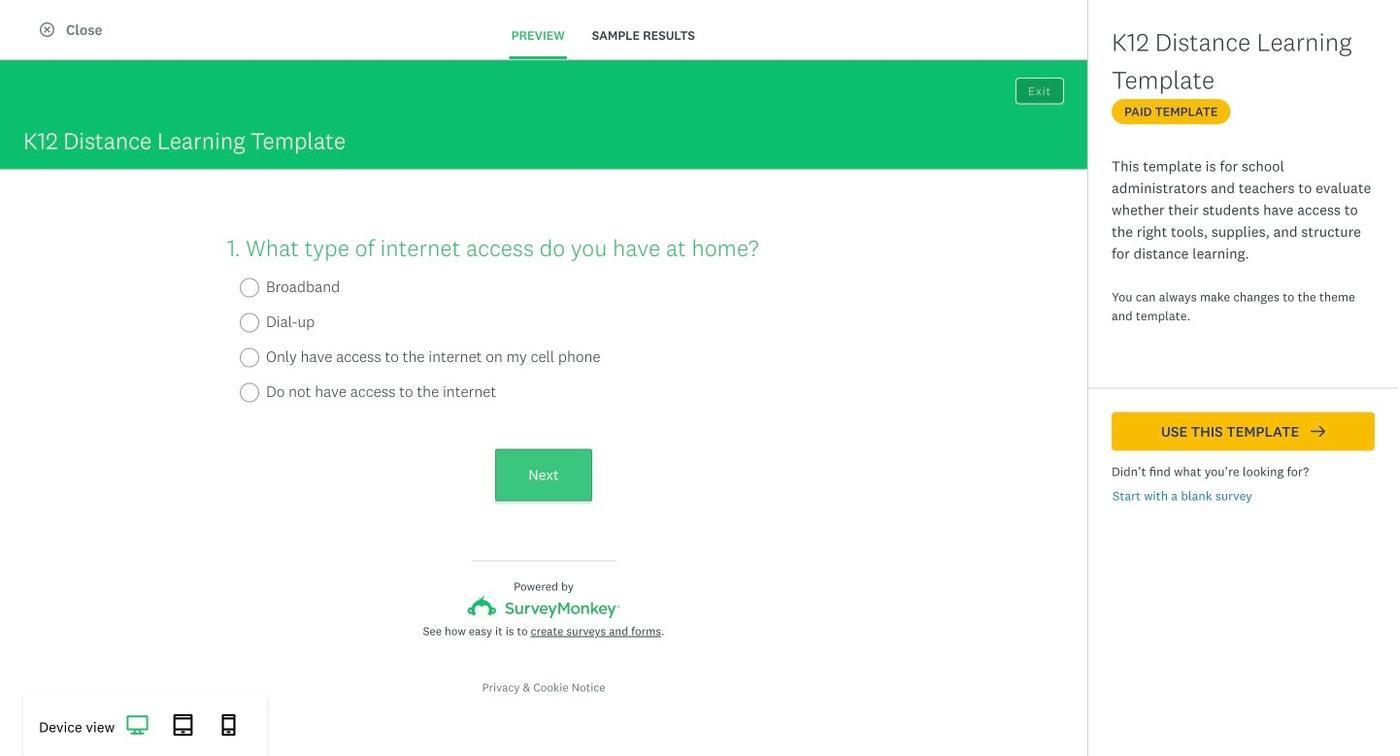 Task type: vqa. For each thing, say whether or not it's contained in the screenshot.
lock icon to the right
yes



Task type: describe. For each thing, give the bounding box(es) containing it.
Search templates field
[[1137, 79, 1367, 116]]

arrowright image
[[1312, 425, 1326, 439]]

svg image
[[127, 715, 149, 737]]

notification center icon image
[[1154, 12, 1177, 35]]

k12 distance learning template image
[[480, 226, 713, 379]]

1 brand logo image from the top
[[23, 8, 54, 39]]

detailed health check template image
[[1009, 226, 1241, 379]]

lock image
[[689, 235, 703, 250]]

help icon image
[[1208, 12, 1231, 35]]

1 svg image from the left
[[172, 715, 194, 737]]



Task type: locate. For each thing, give the bounding box(es) containing it.
professional event feedback template image
[[481, 526, 712, 678]]

products icon image
[[1099, 12, 1123, 35], [1099, 12, 1123, 35]]

surveymonkey-paradigm belonging and inclusion template image
[[745, 226, 976, 379]]

tab list
[[486, 14, 721, 59]]

event planning template image
[[1009, 526, 1241, 678]]

search image
[[1122, 91, 1137, 106]]

textboxmultiple image
[[1226, 183, 1241, 198]]

lock image
[[1217, 235, 1232, 250]]

0 horizontal spatial svg image
[[172, 715, 194, 737]]

xcircle image
[[40, 22, 54, 37]]

2 brand logo image from the top
[[23, 12, 54, 35]]

brand logo image
[[23, 8, 54, 39], [23, 12, 54, 35]]

svg image
[[172, 715, 194, 737], [218, 715, 240, 737]]

grid image
[[1178, 183, 1193, 198]]

1 horizontal spatial svg image
[[218, 715, 240, 737]]

2 svg image from the left
[[218, 715, 240, 737]]



